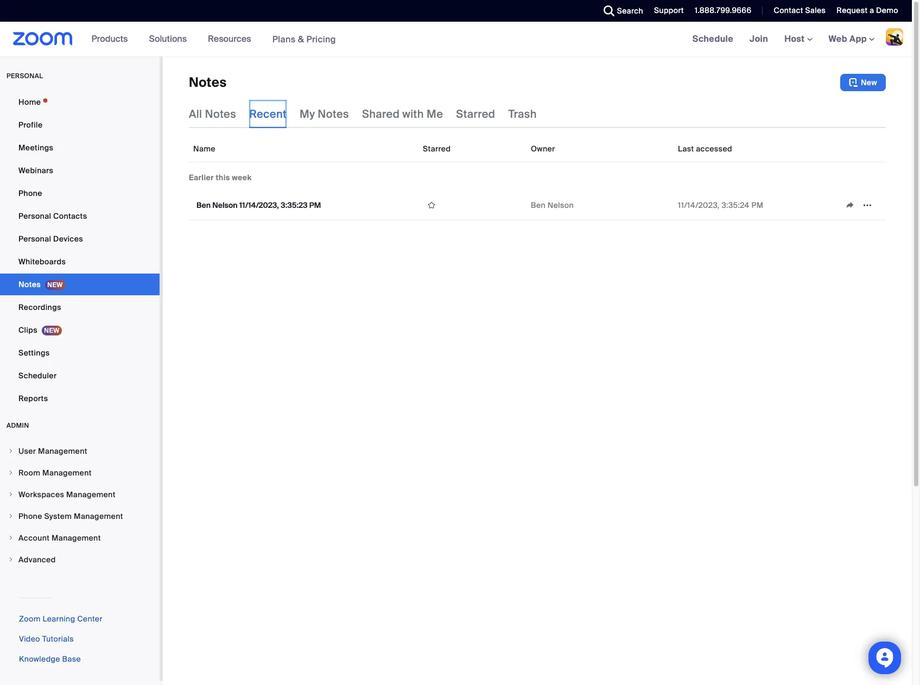 Task type: locate. For each thing, give the bounding box(es) containing it.
1 horizontal spatial nelson
[[548, 200, 574, 210]]

ben inside button
[[197, 200, 211, 210]]

phone system management
[[18, 512, 123, 521]]

0 horizontal spatial nelson
[[213, 200, 238, 210]]

phone inside personal menu menu
[[18, 188, 42, 198]]

ben for ben nelson 11/14/2023, 3:35:23 pm
[[197, 200, 211, 210]]

scheduler
[[18, 371, 57, 381]]

request a demo link
[[829, 0, 912, 22], [837, 5, 899, 15]]

notes
[[189, 74, 227, 91], [205, 107, 236, 121], [318, 107, 349, 121], [18, 280, 41, 289]]

5 right image from the top
[[8, 557, 14, 563]]

pm right 3:35:24 on the right of the page
[[752, 200, 764, 210]]

profile link
[[0, 114, 160, 136]]

1 pm from the left
[[309, 200, 321, 210]]

meetings link
[[0, 137, 160, 159]]

4 right image from the top
[[8, 535, 14, 541]]

earlier this week
[[189, 173, 252, 182]]

whiteboards link
[[0, 251, 160, 273]]

personal menu menu
[[0, 91, 160, 411]]

0 horizontal spatial starred
[[423, 144, 451, 154]]

3:35:24
[[722, 200, 750, 210]]

my
[[300, 107, 315, 121]]

clips link
[[0, 319, 160, 341]]

ben nelson 11/14/2023, 3:35:23 pm
[[197, 200, 321, 210]]

sales
[[806, 5, 826, 15]]

0 horizontal spatial ben
[[197, 200, 211, 210]]

2 right image from the top
[[8, 491, 14, 498]]

nelson for ben nelson 11/14/2023, 3:35:23 pm
[[213, 200, 238, 210]]

notes right my
[[318, 107, 349, 121]]

1 11/14/2023, from the left
[[239, 200, 279, 210]]

phone down 'webinars'
[[18, 188, 42, 198]]

right image inside 'phone system management' menu item
[[8, 513, 14, 520]]

contact sales link
[[766, 0, 829, 22], [774, 5, 826, 15]]

personal up whiteboards
[[18, 234, 51, 244]]

nelson
[[213, 200, 238, 210], [548, 200, 574, 210]]

3 right image from the top
[[8, 513, 14, 520]]

ben nelson 11/14/2023, 3:35:23 pm button
[[193, 198, 324, 212]]

personal devices link
[[0, 228, 160, 250]]

phone up account at the bottom
[[18, 512, 42, 521]]

meetings navigation
[[685, 22, 912, 57]]

all notes
[[189, 107, 236, 121]]

phone link
[[0, 182, 160, 204]]

0 vertical spatial starred
[[456, 107, 496, 121]]

management up room management
[[38, 446, 87, 456]]

scheduler link
[[0, 365, 160, 387]]

accessed
[[696, 144, 733, 154]]

name
[[193, 144, 216, 154]]

right image for account
[[8, 535, 14, 541]]

personal devices
[[18, 234, 83, 244]]

management
[[38, 446, 87, 456], [42, 468, 92, 478], [66, 490, 116, 500], [74, 512, 123, 521], [52, 533, 101, 543]]

starred down me
[[423, 144, 451, 154]]

account management menu item
[[0, 528, 160, 549]]

management for user management
[[38, 446, 87, 456]]

banner
[[0, 22, 912, 57]]

plans & pricing link
[[272, 33, 336, 45], [272, 33, 336, 45]]

0 vertical spatial personal
[[18, 211, 51, 221]]

phone
[[18, 188, 42, 198], [18, 512, 42, 521]]

1 horizontal spatial 11/14/2023,
[[678, 200, 720, 210]]

0 horizontal spatial 11/14/2023,
[[239, 200, 279, 210]]

1 phone from the top
[[18, 188, 42, 198]]

notes inside personal menu menu
[[18, 280, 41, 289]]

right image inside the user management menu item
[[8, 448, 14, 455]]

starred
[[456, 107, 496, 121], [423, 144, 451, 154]]

advanced menu item
[[0, 550, 160, 570]]

support link
[[646, 0, 687, 22], [654, 5, 684, 15]]

account management
[[18, 533, 101, 543]]

pm right 3:35:23
[[309, 200, 321, 210]]

pm inside button
[[309, 200, 321, 210]]

11/14/2023, left 3:35:24 on the right of the page
[[678, 200, 720, 210]]

whiteboards
[[18, 257, 66, 267]]

0 horizontal spatial pm
[[309, 200, 321, 210]]

earlier
[[189, 173, 214, 182]]

personal up personal devices
[[18, 211, 51, 221]]

right image
[[8, 448, 14, 455], [8, 491, 14, 498], [8, 513, 14, 520], [8, 535, 14, 541], [8, 557, 14, 563]]

personal contacts link
[[0, 205, 160, 227]]

webinars link
[[0, 160, 160, 181]]

right image inside advanced menu item
[[8, 557, 14, 563]]

2 11/14/2023, from the left
[[678, 200, 720, 210]]

room management
[[18, 468, 92, 478]]

pricing
[[307, 33, 336, 45]]

2 ben from the left
[[531, 200, 546, 210]]

starred inside tabs of all notes page tab list
[[456, 107, 496, 121]]

base
[[62, 654, 81, 664]]

11/14/2023, inside button
[[239, 200, 279, 210]]

system
[[44, 512, 72, 521]]

starred right me
[[456, 107, 496, 121]]

1 horizontal spatial ben
[[531, 200, 546, 210]]

nelson for ben nelson
[[548, 200, 574, 210]]

management down workspaces management menu item
[[74, 512, 123, 521]]

2 personal from the top
[[18, 234, 51, 244]]

1 ben from the left
[[197, 200, 211, 210]]

1 personal from the top
[[18, 211, 51, 221]]

app
[[850, 33, 867, 45]]

personal
[[18, 211, 51, 221], [18, 234, 51, 244]]

2 phone from the top
[[18, 512, 42, 521]]

profile
[[18, 120, 43, 130]]

meetings
[[18, 143, 53, 153]]

notes up recordings
[[18, 280, 41, 289]]

ben for ben nelson
[[531, 200, 546, 210]]

zoom logo image
[[13, 32, 73, 46]]

phone inside menu item
[[18, 512, 42, 521]]

knowledge base
[[19, 654, 81, 664]]

1 horizontal spatial starred
[[456, 107, 496, 121]]

&
[[298, 33, 304, 45]]

application
[[842, 197, 882, 213]]

web app
[[829, 33, 867, 45]]

personal contacts
[[18, 211, 87, 221]]

clips
[[18, 325, 37, 335]]

1 horizontal spatial pm
[[752, 200, 764, 210]]

join
[[750, 33, 769, 45]]

management down room management menu item
[[66, 490, 116, 500]]

2 nelson from the left
[[548, 200, 574, 210]]

last accessed
[[678, 144, 733, 154]]

management down 'phone system management' menu item on the bottom left of page
[[52, 533, 101, 543]]

1 nelson from the left
[[213, 200, 238, 210]]

1.888.799.9666 button
[[687, 0, 755, 22], [695, 5, 752, 15]]

1 right image from the top
[[8, 448, 14, 455]]

ben
[[197, 200, 211, 210], [531, 200, 546, 210]]

account
[[18, 533, 50, 543]]

user
[[18, 446, 36, 456]]

management for account management
[[52, 533, 101, 543]]

11/14/2023, down week
[[239, 200, 279, 210]]

right image inside account management menu item
[[8, 535, 14, 541]]

recordings
[[18, 303, 61, 312]]

11/14/2023,
[[239, 200, 279, 210], [678, 200, 720, 210]]

ben nelson
[[531, 200, 574, 210]]

week
[[232, 173, 252, 182]]

1 vertical spatial personal
[[18, 234, 51, 244]]

webinars
[[18, 166, 53, 175]]

personal for personal contacts
[[18, 211, 51, 221]]

nelson inside button
[[213, 200, 238, 210]]

user management menu item
[[0, 441, 160, 462]]

advanced
[[18, 555, 56, 565]]

0 vertical spatial phone
[[18, 188, 42, 198]]

right image inside workspaces management menu item
[[8, 491, 14, 498]]

management up workspaces management
[[42, 468, 92, 478]]

share image
[[842, 200, 859, 210]]

1 vertical spatial phone
[[18, 512, 42, 521]]

phone system management menu item
[[0, 506, 160, 527]]

1 vertical spatial starred
[[423, 144, 451, 154]]

knowledge
[[19, 654, 60, 664]]

right image for phone
[[8, 513, 14, 520]]

reports
[[18, 394, 48, 404]]



Task type: describe. For each thing, give the bounding box(es) containing it.
personal
[[7, 72, 43, 80]]

with
[[403, 107, 424, 121]]

demo
[[877, 5, 899, 15]]

schedule
[[693, 33, 734, 45]]

products button
[[92, 22, 133, 56]]

learning
[[43, 614, 75, 624]]

management for workspaces management
[[66, 490, 116, 500]]

search button
[[596, 0, 646, 22]]

11/14/2023, 3:35:24 pm
[[678, 200, 764, 210]]

contact sales
[[774, 5, 826, 15]]

reports link
[[0, 388, 160, 409]]

home
[[18, 97, 41, 107]]

workspaces management
[[18, 490, 116, 500]]

zoom learning center
[[19, 614, 103, 624]]

knowledge base link
[[19, 654, 81, 664]]

center
[[77, 614, 103, 624]]

management for room management
[[42, 468, 92, 478]]

solutions
[[149, 33, 187, 45]]

recordings link
[[0, 297, 160, 318]]

right image
[[8, 470, 14, 476]]

phone for phone
[[18, 188, 42, 198]]

2 pm from the left
[[752, 200, 764, 210]]

user management
[[18, 446, 87, 456]]

settings link
[[0, 342, 160, 364]]

recent
[[249, 107, 287, 121]]

ben nelson 11/14/2023, 3:35:23 pm unstarred image
[[423, 200, 440, 210]]

settings
[[18, 348, 50, 358]]

new
[[861, 78, 878, 87]]

notes link
[[0, 274, 160, 295]]

tutorials
[[42, 634, 74, 644]]

devices
[[53, 234, 83, 244]]

workspaces management menu item
[[0, 484, 160, 505]]

products
[[92, 33, 128, 45]]

shared
[[362, 107, 400, 121]]

host button
[[785, 33, 813, 45]]

resources
[[208, 33, 251, 45]]

video tutorials
[[19, 634, 74, 644]]

trash
[[509, 107, 537, 121]]

web
[[829, 33, 848, 45]]

support
[[654, 5, 684, 15]]

plans
[[272, 33, 296, 45]]

request
[[837, 5, 868, 15]]

me
[[427, 107, 443, 121]]

join link
[[742, 22, 777, 56]]

request a demo
[[837, 5, 899, 15]]

contact
[[774, 5, 804, 15]]

all
[[189, 107, 202, 121]]

phone for phone system management
[[18, 512, 42, 521]]

last
[[678, 144, 694, 154]]

product information navigation
[[83, 22, 344, 57]]

my notes
[[300, 107, 349, 121]]

this
[[216, 173, 230, 182]]

solutions button
[[149, 22, 192, 56]]

video tutorials link
[[19, 634, 74, 644]]

resources button
[[208, 22, 256, 56]]

new button
[[841, 74, 886, 91]]

banner containing products
[[0, 22, 912, 57]]

video
[[19, 634, 40, 644]]

zoom learning center link
[[19, 614, 103, 624]]

workspaces
[[18, 490, 64, 500]]

right image for user
[[8, 448, 14, 455]]

zoom
[[19, 614, 41, 624]]

more options for ben nelson 11/14/2023, 3:35:23 pm image
[[859, 200, 877, 210]]

room management menu item
[[0, 463, 160, 483]]

home link
[[0, 91, 160, 113]]

web app button
[[829, 33, 875, 45]]

personal for personal devices
[[18, 234, 51, 244]]

right image for workspaces
[[8, 491, 14, 498]]

owner
[[531, 144, 555, 154]]

notes up all notes
[[189, 74, 227, 91]]

notes right the all
[[205, 107, 236, 121]]

profile picture image
[[886, 28, 904, 46]]

room
[[18, 468, 40, 478]]

admin menu menu
[[0, 441, 160, 571]]

search
[[617, 6, 644, 16]]

plans & pricing
[[272, 33, 336, 45]]

a
[[870, 5, 875, 15]]

tabs of all notes page tab list
[[189, 100, 537, 128]]

shared with me
[[362, 107, 443, 121]]

admin
[[7, 421, 29, 430]]

3:35:23
[[281, 200, 308, 210]]

contacts
[[53, 211, 87, 221]]

host
[[785, 33, 807, 45]]



Task type: vqa. For each thing, say whether or not it's contained in the screenshot.
add icon
no



